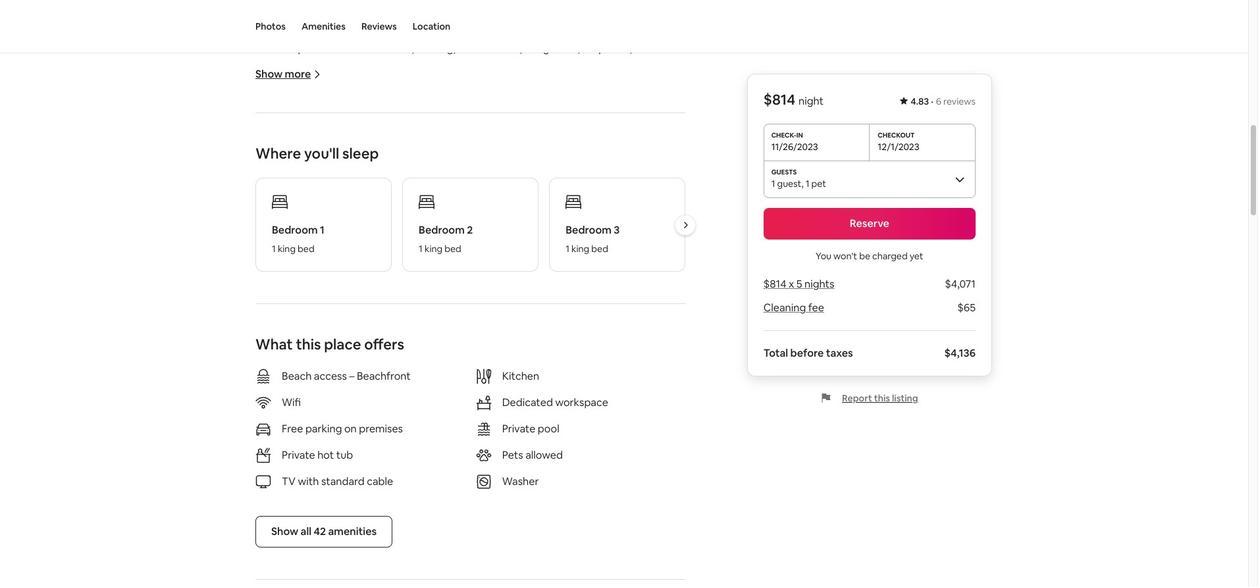 Task type: locate. For each thing, give the bounding box(es) containing it.
bedroom inside the bedroom 2 1 king bed
[[419, 223, 465, 237]]

1 king from the left
[[278, 243, 296, 255]]

heating,
[[417, 42, 456, 55]]

0 vertical spatial 3
[[580, 105, 586, 119]]

the for the value is for 4 suites for up to 8 people, without sharing the house.
[[255, 10, 274, 24]]

need inside at cliff house, we don't want you to need to go out or shop. we have a cava of white and red wines, a selection of sparkling wines, beers and a full bar with pisco, whisky, vodka, aperol and much more. also a menu of meats reward for your roast, charcoal, ice, pecking delicatessen, cookies, cheeses, and ready-to-bake pasta and lasagna fountains. we also have grocery stores. you simply pay for what you consume or order.
[[430, 168, 455, 182]]

this
[[296, 335, 321, 354], [874, 392, 890, 404]]

kitchen
[[502, 370, 539, 383]]

1 horizontal spatial (
[[619, 105, 623, 119]]

shared
[[339, 373, 372, 387]]

0 vertical spatial we
[[255, 184, 272, 198]]

0 horizontal spatial we
[[255, 184, 272, 198]]

bed inside bedroom 1 1 king bed
[[298, 243, 315, 255]]

0 vertical spatial 6
[[936, 95, 942, 107]]

1 horizontal spatial house
[[325, 42, 354, 55]]

0 horizontal spatial 7
[[361, 121, 367, 134]]

with up exclusively
[[374, 373, 395, 387]]

1 horizontal spatial the
[[554, 10, 570, 24]]

fee
[[808, 301, 824, 315]]

6 inside to rent for fewer or more passengers see notices of casa cliff with  3 suites ( 6p), 5 suites (10p), 6 suites (12p) or 7 suites ( 14p).
[[284, 121, 290, 134]]

for down ready-
[[329, 247, 343, 261]]

only)
[[506, 452, 530, 466]]

bed for 2
[[445, 243, 461, 255]]

to left go
[[457, 168, 468, 182]]

bed inside the bedroom 2 1 king bed
[[445, 243, 461, 255]]

with inside at cliff house, we don't want you to need to go out or shop. we have a cava of white and red wines, a selection of sparkling wines, beers and a full bar with pisco, whisky, vodka, aperol and much more. also a menu of meats reward for your roast, charcoal, ice, pecking delicatessen, cookies, cheeses, and ready-to-bake pasta and lasagna fountains. we also have grocery stores. you simply pay for what you consume or order.
[[255, 200, 277, 213]]

paddle,
[[456, 294, 492, 308]]

house inside cliff house is not shared with other tenants, so you can take advantage of the entire house privately and exclusively
[[255, 389, 285, 403]]

to right up
[[413, 10, 423, 24]]

of down out
[[500, 184, 510, 198]]

0 horizontal spatial 8
[[425, 10, 432, 24]]

cliff inside cliff house is not shared with other tenants, so you can take advantage of the entire house privately and exclusively
[[255, 373, 275, 387]]

other
[[397, 373, 424, 387]]

night
[[799, 94, 824, 108]]

1 horizontal spatial have
[[571, 231, 594, 245]]

have right also
[[571, 231, 594, 245]]

the left entire at the bottom of the page
[[611, 373, 628, 387]]

show all 42 amenities
[[271, 525, 377, 539]]

the left house.
[[554, 10, 570, 24]]

3 bed from the left
[[591, 243, 608, 255]]

reserve
[[850, 217, 890, 230]]

much up roast,
[[434, 200, 461, 213]]

to rent for fewer or more passengers see notices of casa cliff with  3 suites ( 6p), 5 suites (10p), 6 suites (12p) or 7 suites ( 14p).
[[255, 105, 684, 134]]

free unlimited wood and wifi. includes breakfast buffet and housekeeping (rooms only)
[[255, 437, 530, 466]]

bed down the delicatessen,
[[591, 243, 608, 255]]

private up pets at left
[[502, 422, 536, 436]]

people,
[[434, 10, 474, 24]]

5 right "x"
[[797, 277, 802, 291]]

$814
[[764, 90, 796, 109], [764, 277, 786, 291]]

5 inside to rent for fewer or more passengers see notices of casa cliff with  3 suites ( 6p), 5 suites (10p), 6 suites (12p) or 7 suites ( 14p).
[[646, 105, 651, 119]]

3 down the wine
[[580, 105, 586, 119]]

has
[[357, 42, 373, 55]]

0 horizontal spatial the
[[466, 326, 482, 340]]

1 horizontal spatial 8
[[458, 42, 464, 55]]

cliff
[[533, 105, 552, 119], [269, 168, 289, 182], [255, 373, 275, 387]]

king right also
[[572, 243, 589, 255]]

and down cinema
[[635, 57, 654, 71]]

$814 left "x"
[[764, 277, 786, 291]]

8 right up
[[425, 10, 432, 24]]

1 right ,
[[806, 178, 810, 190]]

place
[[324, 335, 361, 354]]

a right in
[[403, 326, 408, 340]]

or right out
[[504, 168, 515, 182]]

private left the hot
[[282, 449, 315, 462]]

for up pasta
[[398, 215, 412, 229]]

and up everything
[[289, 310, 307, 324]]

0 horizontal spatial wines,
[[413, 184, 443, 198]]

6 down rent
[[284, 121, 290, 134]]

2 horizontal spatial more.
[[463, 200, 491, 213]]

1 vertical spatial 6
[[284, 121, 290, 134]]

and up your
[[413, 200, 431, 213]]

0 horizontal spatial house
[[255, 389, 285, 403]]

2 vertical spatial more.
[[339, 310, 367, 324]]

the for the complete house has 7 suites, heating, 8 bathrooms, living room, fireplaces, cinema projector, rooftop porch, bar, cdf, swimming pool, hottube for 12p, wine cellar, and much more.
[[255, 42, 274, 55]]

privately
[[287, 389, 329, 403]]

king down "menu"
[[278, 243, 296, 255]]

suites down passengers
[[369, 121, 397, 134]]

sparkling
[[512, 184, 556, 198]]

5
[[646, 105, 651, 119], [797, 277, 802, 291]]

1 vertical spatial have
[[571, 231, 594, 245]]

amenities button
[[302, 0, 346, 53]]

2 horizontal spatial much
[[656, 57, 683, 71]]

1 horizontal spatial private
[[502, 422, 536, 436]]

location button
[[413, 0, 451, 53]]

1 vertical spatial cliff
[[269, 168, 289, 182]]

0 horizontal spatial free
[[255, 437, 277, 451]]

private hot tub
[[282, 449, 353, 462]]

1 wines, from the left
[[413, 184, 443, 198]]

3 king from the left
[[572, 243, 589, 255]]

lullaby
[[465, 279, 496, 292]]

2 the from the top
[[255, 42, 274, 55]]

of up the "workspace"
[[599, 373, 609, 387]]

1 down pecking
[[566, 243, 570, 255]]

much down cinema
[[656, 57, 683, 71]]

standard
[[321, 475, 365, 489]]

0 horizontal spatial bedroom
[[272, 223, 318, 237]]

1 vertical spatial $814
[[764, 277, 786, 291]]

1 horizontal spatial 7
[[376, 42, 381, 55]]

2 horizontal spatial bed
[[591, 243, 608, 255]]

room,
[[552, 42, 580, 55]]

,
[[802, 178, 804, 190]]

1 horizontal spatial free
[[282, 422, 303, 436]]

0 vertical spatial free
[[282, 422, 303, 436]]

for left 4
[[313, 10, 328, 24]]

beach access – beachfront
[[282, 370, 411, 383]]

or up "(12p)"
[[339, 105, 349, 119]]

the complete house has 7 suites, heating, 8 bathrooms, living room, fireplaces, cinema projector, rooftop porch, bar, cdf, swimming pool, hottube for 12p, wine cellar, and much more.
[[255, 42, 686, 87]]

photos button
[[255, 0, 286, 53]]

1 horizontal spatial king
[[425, 243, 443, 255]]

reviews
[[361, 20, 397, 32]]

0 vertical spatial more.
[[255, 73, 284, 87]]

beachfront
[[357, 370, 411, 383]]

total
[[764, 346, 788, 360]]

0 vertical spatial private
[[502, 422, 536, 436]]

house down house
[[255, 389, 285, 403]]

5 right 6p),
[[646, 105, 651, 119]]

8 up swimming at the left of page
[[458, 42, 464, 55]]

dedicated
[[502, 396, 553, 410]]

with right "casa"
[[555, 105, 576, 119]]

0 horizontal spatial you
[[255, 247, 273, 261]]

where
[[255, 144, 301, 163]]

house inside the complete house has 7 suites, heating, 8 bathrooms, living room, fireplaces, cinema projector, rooftop porch, bar, cdf, swimming pool, hottube for 12p, wine cellar, and much more.
[[325, 42, 354, 55]]

total before taxes
[[764, 346, 853, 360]]

0 horizontal spatial have
[[274, 184, 297, 198]]

for right rent
[[292, 105, 306, 119]]

bed down roast,
[[445, 243, 461, 255]]

1 vertical spatial more
[[351, 105, 377, 119]]

for left 12p,
[[543, 57, 557, 71]]

0 horizontal spatial classes,
[[573, 279, 610, 292]]

show left all
[[271, 525, 298, 539]]

cliff right "at"
[[269, 168, 289, 182]]

1 vertical spatial is
[[311, 373, 318, 387]]

exclusively
[[352, 389, 403, 403]]

free for free unlimited wood and wifi. includes breakfast buffet and housekeeping (rooms only)
[[255, 437, 277, 451]]

$814 left night
[[764, 90, 796, 109]]

what
[[345, 247, 370, 261]]

and down wifi.
[[379, 452, 397, 466]]

is for value
[[304, 10, 311, 24]]

show more
[[255, 67, 311, 81]]

the left comfort
[[466, 326, 482, 340]]

a left full on the right
[[641, 184, 647, 198]]

1 horizontal spatial 3
[[614, 223, 620, 237]]

classes, up cooking
[[573, 279, 610, 292]]

pool,
[[474, 57, 499, 71]]

to
[[413, 10, 423, 24], [418, 168, 428, 182], [457, 168, 468, 182], [357, 326, 367, 340]]

house right in
[[411, 326, 440, 340]]

cleaning fee button
[[764, 301, 824, 315]]

6 right ·
[[936, 95, 942, 107]]

0 horizontal spatial 3
[[580, 105, 586, 119]]

2 king from the left
[[425, 243, 443, 255]]

for inside the complete house has 7 suites, heating, 8 bathrooms, living room, fireplaces, cinema projector, rooftop porch, bar, cdf, swimming pool, hottube for 12p, wine cellar, and much more.
[[543, 57, 557, 71]]

king inside the bedroom 2 1 king bed
[[425, 243, 443, 255]]

2 bed from the left
[[445, 243, 461, 255]]

this left listing
[[874, 392, 890, 404]]

1 bed from the left
[[298, 243, 315, 255]]

and inside cliff house is not shared with other tenants, so you can take advantage of the entire house privately and exclusively
[[331, 389, 349, 403]]

1 vertical spatial 5
[[797, 277, 802, 291]]

king inside bedroom 3 1 king bed
[[572, 243, 589, 255]]

is for house
[[311, 373, 318, 387]]

up
[[397, 10, 410, 24]]

white
[[344, 184, 371, 198]]

need down cahuil
[[330, 326, 355, 340]]

more down the complete
[[285, 67, 311, 81]]

free inside free unlimited wood and wifi. includes breakfast buffet and housekeeping (rooms only)
[[255, 437, 277, 451]]

you inside at cliff house, we don't want you to need to go out or shop. we have a cava of white and red wines, a selection of sparkling wines, beers and a full bar with pisco, whisky, vodka, aperol and much more. also a menu of meats reward for your roast, charcoal, ice, pecking delicatessen, cookies, cheeses, and ready-to-bake pasta and lasagna fountains. we also have grocery stores. you simply pay for what you consume or order.
[[255, 247, 273, 261]]

private
[[650, 294, 684, 308]]

this for what
[[296, 335, 321, 354]]

3 left stores.
[[614, 223, 620, 237]]

0 horizontal spatial 6
[[284, 121, 290, 134]]

( left 6p),
[[619, 105, 623, 119]]

and right beers
[[620, 184, 639, 198]]

this for report
[[874, 392, 890, 404]]

1 horizontal spatial we
[[531, 231, 547, 245]]

with up also
[[255, 200, 277, 213]]

(12p)
[[323, 121, 346, 134]]

cliff house is not shared with other tenants, so you can take advantage of the entire house privately and exclusively
[[255, 373, 667, 403]]

$814 for $814 night
[[764, 90, 796, 109]]

of right comfort
[[527, 326, 537, 340]]

and down "menu"
[[300, 231, 318, 245]]

1 horizontal spatial need
[[430, 168, 455, 182]]

0 horizontal spatial much
[[309, 310, 337, 324]]

1 vertical spatial the
[[466, 326, 482, 340]]

we left also
[[531, 231, 547, 245]]

2 horizontal spatial bedroom
[[566, 223, 612, 237]]

wifi.
[[377, 437, 397, 451]]

have up the pisco,
[[274, 184, 297, 198]]

0 vertical spatial 7
[[376, 42, 381, 55]]

the inside additional services available upon request : lullaby service, surfing classes, beach horseback riding, cahuil lagoon stand up paddle, kayaking tours, cooking classes, private dinner and much more. everything you need to stay in a house with the comfort of a hotel.
[[466, 326, 482, 340]]

pisco,
[[279, 200, 307, 213]]

is right value
[[304, 10, 311, 24]]

we down "at"
[[255, 184, 272, 198]]

sleep
[[342, 144, 379, 163]]

1 vertical spatial need
[[330, 326, 355, 340]]

wines,
[[413, 184, 443, 198], [558, 184, 588, 198]]

in
[[392, 326, 400, 340]]

1 vertical spatial this
[[874, 392, 890, 404]]

11/26/2023
[[771, 141, 818, 153]]

1 vertical spatial (
[[400, 121, 403, 134]]

of inside additional services available upon request : lullaby service, surfing classes, beach horseback riding, cahuil lagoon stand up paddle, kayaking tours, cooking classes, private dinner and much more. everything you need to stay in a house with the comfort of a hotel.
[[527, 326, 537, 340]]

the inside the complete house has 7 suites, heating, 8 bathrooms, living room, fireplaces, cinema projector, rooftop porch, bar, cdf, swimming pool, hottube for 12p, wine cellar, and much more.
[[255, 42, 274, 55]]

and up buffet
[[357, 437, 375, 451]]

wines, left beers
[[558, 184, 588, 198]]

bed inside bedroom 3 1 king bed
[[591, 243, 608, 255]]

classes, down beach
[[611, 294, 648, 308]]

0 vertical spatial the
[[554, 10, 570, 24]]

you down riding, at left
[[310, 326, 328, 340]]

before
[[791, 346, 824, 360]]

1 vertical spatial house
[[411, 326, 440, 340]]

4
[[330, 10, 336, 24]]

0 vertical spatial $814
[[764, 90, 796, 109]]

7
[[376, 42, 381, 55], [361, 121, 367, 134]]

additional services available upon request : lullaby service, surfing classes, beach horseback riding, cahuil lagoon stand up paddle, kayaking tours, cooking classes, private dinner and much more. everything you need to stay in a house with the comfort of a hotel.
[[255, 279, 686, 340]]

the left value
[[255, 10, 274, 24]]

you inside cliff house is not shared with other tenants, so you can take advantage of the entire house privately and exclusively
[[482, 373, 499, 387]]

bedroom inside bedroom 1 1 king bed
[[272, 223, 318, 237]]

2 vertical spatial the
[[611, 373, 628, 387]]

cliff left house
[[255, 373, 275, 387]]

more. down selection
[[463, 200, 491, 213]]

more right fewer at top
[[351, 105, 377, 119]]

1 vertical spatial the
[[255, 42, 274, 55]]

0 horizontal spatial this
[[296, 335, 321, 354]]

we
[[255, 184, 272, 198], [531, 231, 547, 245]]

1 down your
[[419, 243, 423, 255]]

stand
[[412, 294, 439, 308]]

0 horizontal spatial private
[[282, 449, 315, 462]]

1 vertical spatial free
[[255, 437, 277, 451]]

1 vertical spatial more.
[[463, 200, 491, 213]]

much inside at cliff house, we don't want you to need to go out or shop. we have a cava of white and red wines, a selection of sparkling wines, beers and a full bar with pisco, whisky, vodka, aperol and much more. also a menu of meats reward for your roast, charcoal, ice, pecking delicatessen, cookies, cheeses, and ready-to-bake pasta and lasagna fountains. we also have grocery stores. you simply pay for what you consume or order.
[[434, 200, 461, 213]]

bedroom inside bedroom 3 1 king bed
[[566, 223, 612, 237]]

swimming
[[423, 57, 472, 71]]

2 vertical spatial cliff
[[255, 373, 275, 387]]

king for bedroom 1
[[278, 243, 296, 255]]

bed down "menu"
[[298, 243, 315, 255]]

available
[[349, 279, 391, 292]]

hottube
[[501, 57, 540, 71]]

1 horizontal spatial 5
[[797, 277, 802, 291]]

–
[[349, 370, 355, 383]]

1 vertical spatial much
[[434, 200, 461, 213]]

much down riding, at left
[[309, 310, 337, 324]]

more inside to rent for fewer or more passengers see notices of casa cliff with  3 suites ( 6p), 5 suites (10p), 6 suites (12p) or 7 suites ( 14p).
[[351, 105, 377, 119]]

$814 x 5 nights button
[[764, 277, 835, 291]]

more. down projector,
[[255, 73, 284, 87]]

0 vertical spatial this
[[296, 335, 321, 354]]

you left won't
[[816, 250, 832, 262]]

0 horizontal spatial need
[[330, 326, 355, 340]]

rooftop
[[305, 57, 342, 71]]

1 vertical spatial 8
[[458, 42, 464, 55]]

of down whisky,
[[317, 215, 327, 229]]

1 vertical spatial 7
[[361, 121, 367, 134]]

2 bedroom from the left
[[419, 223, 465, 237]]

king inside bedroom 1 1 king bed
[[278, 243, 296, 255]]

you'll
[[304, 144, 339, 163]]

2 vertical spatial much
[[309, 310, 337, 324]]

2 $814 from the top
[[764, 277, 786, 291]]

and inside the complete house has 7 suites, heating, 8 bathrooms, living room, fireplaces, cinema projector, rooftop porch, bar, cdf, swimming pool, hottube for 12p, wine cellar, and much more.
[[635, 57, 654, 71]]

(
[[619, 105, 623, 119], [400, 121, 403, 134]]

0 horizontal spatial (
[[400, 121, 403, 134]]

0 horizontal spatial more
[[285, 67, 311, 81]]

3 bedroom from the left
[[566, 223, 612, 237]]

house inside additional services available upon request : lullaby service, surfing classes, beach horseback riding, cahuil lagoon stand up paddle, kayaking tours, cooking classes, private dinner and much more. everything you need to stay in a house with the comfort of a hotel.
[[411, 326, 440, 340]]

suites right 6p),
[[654, 105, 682, 119]]

1 bedroom from the left
[[272, 223, 318, 237]]

simply
[[276, 247, 307, 261]]

0 horizontal spatial king
[[278, 243, 296, 255]]

2 vertical spatial house
[[255, 389, 285, 403]]

0 horizontal spatial 5
[[646, 105, 651, 119]]

1 $814 from the top
[[764, 90, 796, 109]]

0 horizontal spatial more.
[[255, 73, 284, 87]]

1 horizontal spatial much
[[434, 200, 461, 213]]

report
[[842, 392, 872, 404]]

you right so
[[482, 373, 499, 387]]

0 horizontal spatial bed
[[298, 243, 315, 255]]

photos
[[255, 20, 286, 32]]

more. inside additional services available upon request : lullaby service, surfing classes, beach horseback riding, cahuil lagoon stand up paddle, kayaking tours, cooking classes, private dinner and much more. everything you need to stay in a house with the comfort of a hotel.
[[339, 310, 367, 324]]

cliff inside at cliff house, we don't want you to need to go out or shop. we have a cava of white and red wines, a selection of sparkling wines, beers and a full bar with pisco, whisky, vodka, aperol and much more. also a menu of meats reward for your roast, charcoal, ice, pecking delicatessen, cookies, cheeses, and ready-to-bake pasta and lasagna fountains. we also have grocery stores. you simply pay for what you consume or order.
[[269, 168, 289, 182]]

and
[[635, 57, 654, 71], [374, 184, 392, 198], [620, 184, 639, 198], [413, 200, 431, 213], [300, 231, 318, 245], [422, 231, 440, 245], [289, 310, 307, 324], [331, 389, 349, 403], [357, 437, 375, 451], [379, 452, 397, 466]]

7 up sleep
[[361, 121, 367, 134]]

you inside additional services available upon request : lullaby service, surfing classes, beach horseback riding, cahuil lagoon stand up paddle, kayaking tours, cooking classes, private dinner and much more. everything you need to stay in a house with the comfort of a hotel.
[[310, 326, 328, 340]]

0 vertical spatial show
[[255, 67, 283, 81]]

is inside cliff house is not shared with other tenants, so you can take advantage of the entire house privately and exclusively
[[311, 373, 318, 387]]

1 horizontal spatial classes,
[[611, 294, 648, 308]]

2 horizontal spatial house
[[411, 326, 440, 340]]

1 horizontal spatial more
[[351, 105, 377, 119]]

more. inside at cliff house, we don't want you to need to go out or shop. we have a cava of white and red wines, a selection of sparkling wines, beers and a full bar with pisco, whisky, vodka, aperol and much more. also a menu of meats reward for your roast, charcoal, ice, pecking delicatessen, cookies, cheeses, and ready-to-bake pasta and lasagna fountains. we also have grocery stores. you simply pay for what you consume or order.
[[463, 200, 491, 213]]

beach
[[612, 279, 643, 292]]

1 horizontal spatial more.
[[339, 310, 367, 324]]

0 vertical spatial house
[[325, 42, 354, 55]]

0 vertical spatial much
[[656, 57, 683, 71]]

or left order.
[[439, 247, 449, 261]]

cookies,
[[639, 215, 679, 229]]

( left the 14p).
[[400, 121, 403, 134]]

1 horizontal spatial 6
[[936, 95, 942, 107]]

1 vertical spatial private
[[282, 449, 315, 462]]

1 horizontal spatial this
[[874, 392, 890, 404]]

private for private hot tub
[[282, 449, 315, 462]]

show inside button
[[271, 525, 298, 539]]

more.
[[255, 73, 284, 87], [463, 200, 491, 213], [339, 310, 367, 324]]

0 vertical spatial need
[[430, 168, 455, 182]]

you down 'cheeses,'
[[255, 247, 273, 261]]

0 vertical spatial 5
[[646, 105, 651, 119]]

1 down also
[[272, 243, 276, 255]]

with right tv
[[298, 475, 319, 489]]

2 horizontal spatial the
[[611, 373, 628, 387]]

1 horizontal spatial bedroom
[[419, 223, 465, 237]]

service,
[[498, 279, 535, 292]]

1 vertical spatial show
[[271, 525, 298, 539]]

1 vertical spatial 3
[[614, 223, 620, 237]]

wines, right the red
[[413, 184, 443, 198]]

0 vertical spatial classes,
[[573, 279, 610, 292]]

0 vertical spatial is
[[304, 10, 311, 24]]

house up rooftop
[[325, 42, 354, 55]]

a left the cava
[[299, 184, 305, 198]]

cliff inside to rent for fewer or more passengers see notices of casa cliff with  3 suites ( 6p), 5 suites (10p), 6 suites (12p) or 7 suites ( 14p).
[[533, 105, 552, 119]]

and down "not"
[[331, 389, 349, 403]]

free for free parking on premises
[[282, 422, 303, 436]]

1 the from the top
[[255, 10, 274, 24]]

king down your
[[425, 243, 443, 255]]

2 horizontal spatial king
[[572, 243, 589, 255]]

need left go
[[430, 168, 455, 182]]

lagoon
[[373, 294, 410, 308]]

amenities
[[328, 525, 377, 539]]

0 vertical spatial the
[[255, 10, 274, 24]]

porch,
[[344, 57, 375, 71]]



Task type: describe. For each thing, give the bounding box(es) containing it.
of inside to rent for fewer or more passengers see notices of casa cliff with  3 suites ( 6p), 5 suites (10p), 6 suites (12p) or 7 suites ( 14p).
[[494, 105, 504, 119]]

everything
[[255, 326, 308, 340]]

3 inside bedroom 3 1 king bed
[[614, 223, 620, 237]]

1 vertical spatial classes,
[[611, 294, 648, 308]]

lasagna
[[442, 231, 479, 245]]

projector,
[[255, 57, 302, 71]]

4.83
[[911, 95, 929, 107]]

dinner
[[255, 310, 286, 324]]

or right "(12p)"
[[349, 121, 359, 134]]

1 left meats at the top left of page
[[320, 223, 325, 237]]

show for show more
[[255, 67, 283, 81]]

1 inside bedroom 3 1 king bed
[[566, 243, 570, 255]]

up
[[441, 294, 454, 308]]

of down we at the top left of page
[[332, 184, 342, 198]]

beers
[[591, 184, 618, 198]]

bedroom 3 1 king bed
[[566, 223, 620, 255]]

bedroom for bedroom 1
[[272, 223, 318, 237]]

6p),
[[625, 105, 643, 119]]

stay
[[370, 326, 390, 340]]

bed for 1
[[298, 243, 315, 255]]

wifi
[[282, 396, 301, 410]]

2 wines, from the left
[[558, 184, 588, 198]]

suites left 6p),
[[589, 105, 617, 119]]

pecking
[[533, 215, 572, 229]]

bedroom for bedroom 3
[[566, 223, 612, 237]]

you won't be charged yet
[[816, 250, 923, 262]]

wood
[[327, 437, 354, 451]]

of inside cliff house is not shared with other tenants, so you can take advantage of the entire house privately and exclusively
[[599, 373, 609, 387]]

surfing
[[537, 279, 571, 292]]

breakfast
[[298, 452, 344, 466]]

for
[[374, 10, 395, 24]]

what this place offers
[[255, 335, 404, 354]]

$814 for $814 x 5 nights
[[764, 277, 786, 291]]

report this listing
[[842, 392, 918, 404]]

pasta
[[392, 231, 419, 245]]

with inside cliff house is not shared with other tenants, so you can take advantage of the entire house privately and exclusively
[[374, 373, 395, 387]]

7 inside the complete house has 7 suites, heating, 8 bathrooms, living room, fireplaces, cinema projector, rooftop porch, bar, cdf, swimming pool, hottube for 12p, wine cellar, and much more.
[[376, 42, 381, 55]]

with inside to rent for fewer or more passengers see notices of casa cliff with  3 suites ( 6p), 5 suites (10p), 6 suites (12p) or 7 suites ( 14p).
[[555, 105, 576, 119]]

want
[[371, 168, 395, 182]]

next image
[[682, 221, 690, 229]]

cleaning fee
[[764, 301, 824, 315]]

1 left guest
[[771, 178, 775, 190]]

additional
[[255, 279, 305, 292]]

and down your
[[422, 231, 440, 245]]

and inside additional services available upon request : lullaby service, surfing classes, beach horseback riding, cahuil lagoon stand up paddle, kayaking tours, cooking classes, private dinner and much more. everything you need to stay in a house with the comfort of a hotel.
[[289, 310, 307, 324]]

with inside additional services available upon request : lullaby service, surfing classes, beach horseback riding, cahuil lagoon stand up paddle, kayaking tours, cooking classes, private dinner and much more. everything you need to stay in a house with the comfort of a hotel.
[[442, 326, 463, 340]]

allowed
[[526, 449, 563, 462]]

bedroom for bedroom 2
[[419, 223, 465, 237]]

delicatessen,
[[574, 215, 637, 229]]

house,
[[291, 168, 325, 182]]

go
[[470, 168, 483, 182]]

cellar,
[[606, 57, 633, 71]]

you up the red
[[398, 168, 415, 182]]

kayaking
[[495, 294, 537, 308]]

also
[[255, 215, 276, 229]]

1 horizontal spatial you
[[816, 250, 832, 262]]

7 inside to rent for fewer or more passengers see notices of casa cliff with  3 suites ( 6p), 5 suites (10p), 6 suites (12p) or 7 suites ( 14p).
[[361, 121, 367, 134]]

be
[[859, 250, 870, 262]]

on
[[344, 422, 357, 436]]

ready-
[[321, 231, 352, 245]]

a left selection
[[445, 184, 451, 198]]

to inside additional services available upon request : lullaby service, surfing classes, beach horseback riding, cahuil lagoon stand up paddle, kayaking tours, cooking classes, private dinner and much more. everything you need to stay in a house with the comfort of a hotel.
[[357, 326, 367, 340]]

bar,
[[378, 57, 395, 71]]

0 vertical spatial have
[[274, 184, 297, 198]]

listing
[[892, 392, 918, 404]]

0 vertical spatial more
[[285, 67, 311, 81]]

suites,
[[384, 42, 414, 55]]

reviews
[[944, 95, 976, 107]]

bed for 3
[[591, 243, 608, 255]]

the inside cliff house is not shared with other tenants, so you can take advantage of the entire house privately and exclusively
[[611, 373, 628, 387]]

$4,136
[[945, 346, 976, 360]]

the value is for 4 suites for up to 8 people, without sharing the house.
[[255, 10, 604, 24]]

42
[[314, 525, 326, 539]]

location
[[413, 20, 451, 32]]

bathrooms,
[[467, 42, 522, 55]]

king for bedroom 3
[[572, 243, 589, 255]]

much inside the complete house has 7 suites, heating, 8 bathrooms, living room, fireplaces, cinema projector, rooftop porch, bar, cdf, swimming pool, hottube for 12p, wine cellar, and much more.
[[656, 57, 683, 71]]

offers
[[364, 335, 404, 354]]

order.
[[451, 247, 479, 261]]

won't
[[834, 250, 857, 262]]

cooking
[[570, 294, 608, 308]]

a left hotel.
[[539, 326, 545, 340]]

(rooms
[[470, 452, 504, 466]]

1 vertical spatial we
[[531, 231, 547, 245]]

1 guest , 1 pet
[[771, 178, 826, 190]]

·
[[931, 95, 934, 107]]

ice,
[[514, 215, 531, 229]]

hotel.
[[547, 326, 574, 340]]

need inside additional services available upon request : lullaby service, surfing classes, beach horseback riding, cahuil lagoon stand up paddle, kayaking tours, cooking classes, private dinner and much more. everything you need to stay in a house with the comfort of a hotel.
[[330, 326, 355, 340]]

0 vertical spatial (
[[619, 105, 623, 119]]

3 inside to rent for fewer or more passengers see notices of casa cliff with  3 suites ( 6p), 5 suites (10p), 6 suites (12p) or 7 suites ( 14p).
[[580, 105, 586, 119]]

charged
[[872, 250, 908, 262]]

8 inside the complete house has 7 suites, heating, 8 bathrooms, living room, fireplaces, cinema projector, rooftop porch, bar, cdf, swimming pool, hottube for 12p, wine cellar, and much more.
[[458, 42, 464, 55]]

much inside additional services available upon request : lullaby service, surfing classes, beach horseback riding, cahuil lagoon stand up paddle, kayaking tours, cooking classes, private dinner and much more. everything you need to stay in a house with the comfort of a hotel.
[[309, 310, 337, 324]]

1 inside the bedroom 2 1 king bed
[[419, 243, 423, 255]]

cinema
[[635, 42, 670, 55]]

vodka,
[[346, 200, 378, 213]]

you down bake
[[372, 247, 390, 261]]

and down want
[[374, 184, 392, 198]]

buffet
[[346, 452, 377, 466]]

for inside to rent for fewer or more passengers see notices of casa cliff with  3 suites ( 6p), 5 suites (10p), 6 suites (12p) or 7 suites ( 14p).
[[292, 105, 306, 119]]

$814 x 5 nights
[[764, 277, 835, 291]]

0 vertical spatial 8
[[425, 10, 432, 24]]

beach
[[282, 370, 312, 383]]

also
[[549, 231, 569, 245]]

pet
[[812, 178, 826, 190]]

to right want
[[418, 168, 428, 182]]

not
[[320, 373, 337, 387]]

don't
[[343, 168, 369, 182]]

12p,
[[559, 57, 578, 71]]

bake
[[366, 231, 390, 245]]

charcoal,
[[468, 215, 512, 229]]

(10p),
[[255, 121, 282, 134]]

private for private pool
[[502, 422, 536, 436]]

at cliff house, we don't want you to need to go out or shop. we have a cava of white and red wines, a selection of sparkling wines, beers and a full bar with pisco, whisky, vodka, aperol and much more. also a menu of meats reward for your roast, charcoal, ice, pecking delicatessen, cookies, cheeses, and ready-to-bake pasta and lasagna fountains. we also have grocery stores. you simply pay for what you consume or order.
[[255, 168, 684, 261]]

a right also
[[279, 215, 284, 229]]

guest
[[777, 178, 802, 190]]

house.
[[573, 10, 604, 24]]

taxes
[[826, 346, 853, 360]]

meats
[[329, 215, 359, 229]]

aperol
[[380, 200, 411, 213]]

tub
[[336, 449, 353, 462]]

workspace
[[555, 396, 608, 410]]

all
[[301, 525, 312, 539]]

$4,071
[[945, 277, 976, 291]]

show for show all 42 amenities
[[271, 525, 298, 539]]

value
[[276, 10, 302, 24]]

tours,
[[540, 294, 567, 308]]

suites down fewer at top
[[292, 121, 321, 134]]

king for bedroom 2
[[425, 243, 443, 255]]

request
[[421, 279, 458, 292]]

upon
[[393, 279, 418, 292]]

more. inside the complete house has 7 suites, heating, 8 bathrooms, living room, fireplaces, cinema projector, rooftop porch, bar, cdf, swimming pool, hottube for 12p, wine cellar, and much more.
[[255, 73, 284, 87]]



Task type: vqa. For each thing, say whether or not it's contained in the screenshot.
"due"
no



